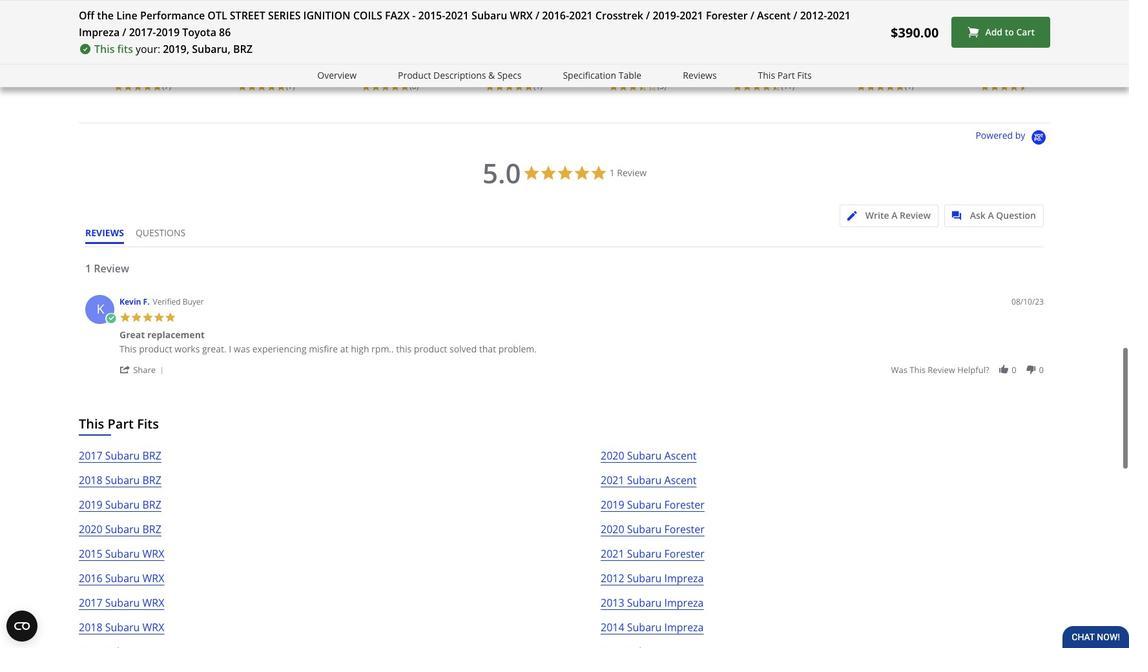 Task type: describe. For each thing, give the bounding box(es) containing it.
2015- inside off the line performance otl street series ignition coils fa2x - 2015-2021 subaru wrx / 2016-2021 crosstrek / 2019-2021 forester / ascent / 2012-2021 impreza / 2017-2019 toyota 86
[[419, 8, 446, 23]]

olm jdm precision led lift gate...
[[609, 69, 743, 81]]

ask
[[971, 209, 986, 222]]

2018 subaru brz link
[[79, 473, 162, 497]]

2 (7) from the left
[[286, 81, 295, 92]]

2018 subaru brz
[[79, 474, 162, 488]]

0 vertical spatial this part fits
[[758, 69, 812, 81]]

2018 for 2018 subaru brz
[[79, 474, 103, 488]]

2017 for 2017 subaru brz
[[79, 449, 103, 464]]

(3) for first 3 total reviews element from the left
[[658, 81, 667, 92]]

2 1 total reviews element from the left
[[857, 81, 960, 92]]

f.
[[143, 297, 150, 308]]

write no frame image
[[848, 211, 864, 221]]

great.
[[202, 343, 227, 356]]

(11)
[[782, 81, 795, 92]]

impreza inside off the line performance otl street series ignition coils fa2x - 2015-2021 subaru wrx / 2016-2021 crosstrek / 2019-2021 forester / ascent / 2012-2021 impreza / 2017-2019 toyota 86
[[79, 25, 120, 39]]

question
[[997, 209, 1037, 222]]

wrx for 2017 subaru wrx
[[143, 597, 164, 611]]

subaru for 2017 subaru wrx
[[105, 597, 140, 611]]

engine
[[295, 69, 321, 81]]

0 horizontal spatial review
[[94, 262, 129, 276]]

filter
[[426, 69, 445, 81]]

2016 subaru wrx link
[[79, 571, 164, 596]]

subaru for 2018 subaru wrx
[[105, 621, 140, 636]]

lift
[[703, 69, 715, 81]]

2012 subaru impreza
[[601, 572, 704, 586]]

series
[[268, 8, 301, 23]]

open widget image
[[6, 611, 37, 642]]

fumoto quick engine oil drain valve... link
[[238, 0, 387, 81]]

add to cart button
[[952, 17, 1051, 48]]

great replacement heading
[[120, 329, 205, 344]]

wrx inside off the line performance otl street series ignition coils fa2x - 2015-2021 subaru wrx / 2016-2021 crosstrek / 2019-2021 forester / ascent / 2012-2021 impreza / 2017-2019 toyota 86
[[510, 8, 533, 23]]

seperator image
[[158, 367, 166, 375]]

0 horizontal spatial fits
[[137, 416, 159, 433]]

the
[[97, 8, 114, 23]]

k
[[97, 300, 104, 318]]

2019 inside off the line performance otl street series ignition coils fa2x - 2015-2021 subaru wrx / 2016-2021 crosstrek / 2019-2021 forester / ascent / 2012-2021 impreza / 2017-2019 toyota 86
[[156, 25, 180, 39]]

coils
[[353, 8, 382, 23]]

5.0
[[483, 154, 521, 191]]

verified
[[153, 297, 181, 308]]

subaru for 2018 subaru brz
[[105, 474, 140, 488]]

brz for 2019 subaru brz
[[143, 499, 162, 513]]

subaru for 2019 subaru forester
[[627, 499, 662, 513]]

forester inside off the line performance otl street series ignition coils fa2x - 2015-2021 subaru wrx / 2016-2021 crosstrek / 2019-2021 forester / ascent / 2012-2021 impreza / 2017-2019 toyota 86
[[706, 8, 748, 23]]

replacement
[[147, 329, 205, 342]]

verified buyer heading
[[153, 297, 204, 308]]

2015 subaru wrx
[[79, 548, 164, 562]]

subaru for 2012 subaru impreza
[[627, 572, 662, 586]]

subaru for 2021 subaru forester
[[627, 548, 662, 562]]

powered
[[976, 129, 1014, 142]]

2014
[[601, 621, 625, 636]]

5.0 star rating element
[[483, 154, 521, 191]]

at
[[340, 343, 349, 356]]

2019 for 2019 subaru forester
[[601, 499, 625, 513]]

brz up fumoto
[[233, 42, 253, 56]]

this left fits
[[94, 42, 115, 56]]

subaru oem oil filter - 2015-2024... link
[[361, 0, 500, 81]]

quick
[[270, 69, 292, 81]]

2017 for 2017 subaru wrx
[[79, 597, 103, 611]]

heat
[[582, 69, 601, 81]]

helpful?
[[958, 365, 990, 376]]

great replacement this product works great. i was experiencing misfire at high rpm.. this product solved that problem.
[[120, 329, 537, 356]]

2018 for 2018 subaru wrx
[[79, 621, 103, 636]]

2019-
[[653, 8, 680, 23]]

2019 subaru forester link
[[601, 497, 705, 522]]

1 3 total reviews element from the left
[[609, 81, 713, 92]]

table
[[619, 69, 642, 81]]

1 1 total reviews element from the left
[[485, 81, 589, 92]]

$390.00
[[891, 24, 939, 41]]

ascent for 2020 subaru ascent
[[665, 449, 697, 464]]

forester for 2020 subaru forester
[[665, 523, 705, 537]]

2017 subaru wrx
[[79, 597, 164, 611]]

dialog image
[[952, 211, 969, 221]]

a for write
[[892, 209, 898, 222]]

wrx for 2015 subaru wrx
[[143, 548, 164, 562]]

2018 subaru wrx link
[[79, 620, 164, 645]]

wrx for 2016 subaru wrx
[[143, 572, 164, 586]]

2015 subaru wrx link
[[79, 546, 164, 571]]

- inside off the line performance otl street series ignition coils fa2x - 2015-2021 subaru wrx / 2016-2021 crosstrek / 2019-2021 forester / ascent / 2012-2021 impreza / 2017-2019 toyota 86
[[413, 8, 416, 23]]

2019 subaru brz link
[[79, 497, 162, 522]]

high
[[351, 343, 369, 356]]

subaru for 2021 subaru ascent
[[627, 474, 662, 488]]

2019 subaru brz
[[79, 499, 162, 513]]

2013 subaru impreza
[[601, 597, 704, 611]]

2016-
[[542, 8, 569, 23]]

2 7 total reviews element from the left
[[238, 81, 341, 92]]

overview link
[[318, 69, 357, 83]]

ascent for 2021 subaru ascent
[[665, 474, 697, 488]]

specification table link
[[563, 69, 642, 83]]

fa2x
[[385, 8, 410, 23]]

kevin
[[120, 297, 141, 308]]

half star image
[[772, 82, 782, 92]]

1 horizontal spatial -
[[448, 69, 450, 81]]

2020 for 2020 subaru forester
[[601, 523, 625, 537]]

write
[[866, 209, 890, 222]]

2020 subaru forester
[[601, 523, 705, 537]]

problem.
[[499, 343, 537, 356]]

2 product from the left
[[414, 343, 447, 356]]

street
[[230, 8, 265, 23]]

brz for 2020 subaru brz
[[143, 523, 162, 537]]

1 horizontal spatial part
[[778, 69, 795, 81]]

review date 08/10/23 element
[[1012, 297, 1044, 308]]

ngk laser iridium stock heat range... link
[[485, 0, 634, 81]]

0 horizontal spatial part
[[108, 416, 134, 433]]

1 vertical spatial 1 review
[[85, 262, 129, 276]]

product
[[398, 69, 431, 81]]

review
[[928, 365, 956, 376]]

laser
[[505, 69, 526, 81]]

subaru for 2020 subaru brz
[[105, 523, 140, 537]]

performance
[[140, 8, 205, 23]]

tab list containing reviews
[[85, 227, 197, 247]]

wrx for 2018 subaru wrx
[[143, 621, 164, 636]]

rpm..
[[372, 343, 394, 356]]

impreza for 2012 subaru impreza
[[665, 572, 704, 586]]

this up half star icon
[[758, 69, 776, 81]]

great
[[120, 329, 145, 342]]

2 (1) from the left
[[905, 81, 914, 92]]

0 horizontal spatial 1
[[85, 262, 91, 276]]

fits
[[117, 42, 133, 56]]

2020 subaru ascent link
[[601, 448, 697, 473]]

0 horizontal spatial this part fits
[[79, 416, 159, 433]]

share
[[133, 365, 156, 376]]

this inside 'great replacement this product works great. i was experiencing misfire at high rpm.. this product solved that problem.'
[[396, 343, 412, 356]]

group containing was this review helpful?
[[892, 365, 1044, 376]]

reviews link
[[683, 69, 717, 83]]

ngk laser iridium stock heat range...
[[485, 69, 634, 81]]

forester for 2019 subaru forester
[[665, 499, 705, 513]]

brz for 2017 subaru brz
[[143, 449, 162, 464]]

add
[[986, 26, 1003, 38]]

1 horizontal spatial 1
[[610, 167, 615, 179]]

subaru for 2017 subaru brz
[[105, 449, 140, 464]]

was
[[234, 343, 250, 356]]



Task type: locate. For each thing, give the bounding box(es) containing it.
subaru for 2020 subaru forester
[[627, 523, 662, 537]]

subaru for 2014 subaru impreza
[[627, 621, 662, 636]]

group
[[892, 365, 1044, 376]]

1 (3) from the left
[[658, 81, 667, 92]]

subaru up 2018 subaru brz
[[105, 449, 140, 464]]

2020 up 2021 subaru ascent
[[601, 449, 625, 464]]

toyota
[[182, 25, 216, 39]]

2 2017 from the top
[[79, 597, 103, 611]]

subaru down the 2012 subaru impreza link
[[627, 597, 662, 611]]

a for ask
[[988, 209, 994, 222]]

1 horizontal spatial 1 total reviews element
[[857, 81, 960, 92]]

2 a from the left
[[988, 209, 994, 222]]

a right write
[[892, 209, 898, 222]]

this part fits up half star icon
[[758, 69, 812, 81]]

misfire
[[309, 343, 338, 356]]

2017 up 2018 subaru brz
[[79, 449, 103, 464]]

crosstrek
[[596, 8, 644, 23]]

review
[[617, 167, 647, 179], [900, 209, 931, 222], [94, 262, 129, 276]]

forester up gate...
[[706, 8, 748, 23]]

subaru down 2020 subaru ascent link
[[627, 474, 662, 488]]

wrx down 2017 subaru wrx link
[[143, 621, 164, 636]]

1 horizontal spatial oil
[[413, 69, 424, 81]]

this part fits link
[[758, 69, 812, 83]]

part up 2017 subaru brz at the bottom
[[108, 416, 134, 433]]

wrx down 2015 subaru wrx link on the bottom left of the page
[[143, 572, 164, 586]]

product descriptions & specs link
[[398, 69, 522, 83]]

to
[[1005, 26, 1015, 38]]

1 total reviews element
[[485, 81, 589, 92], [857, 81, 960, 92]]

2020 subaru brz
[[79, 523, 162, 537]]

2018 inside 2018 subaru brz link
[[79, 474, 103, 488]]

reviews
[[683, 69, 717, 81]]

subaru down 2013 subaru impreza "link"
[[627, 621, 662, 636]]

1 vertical spatial part
[[108, 416, 134, 433]]

2024...
[[474, 69, 500, 81]]

0 vertical spatial part
[[778, 69, 795, 81]]

2021 subaru ascent link
[[601, 473, 697, 497]]

powered by link
[[976, 129, 1051, 146]]

2013
[[601, 597, 625, 611]]

this right "rpm.." at the bottom left of the page
[[396, 343, 412, 356]]

wrx down the 2020 subaru brz link
[[143, 548, 164, 562]]

reviews
[[85, 227, 124, 239]]

86
[[219, 25, 231, 39]]

empty star image
[[648, 82, 658, 92]]

vote down review by kevin f. on 10 aug 2023 image
[[1026, 365, 1037, 376]]

2020 subaru forester link
[[601, 522, 705, 546]]

2 horizontal spatial 2019
[[601, 499, 625, 513]]

impreza down 2013 subaru impreza "link"
[[665, 621, 704, 636]]

0 vertical spatial review
[[617, 167, 647, 179]]

1 a from the left
[[892, 209, 898, 222]]

this up 2017 subaru brz at the bottom
[[79, 416, 104, 433]]

wrx
[[510, 8, 533, 23], [143, 548, 164, 562], [143, 572, 164, 586], [143, 597, 164, 611], [143, 621, 164, 636]]

subaru for 2013 subaru impreza
[[627, 597, 662, 611]]

1 vertical spatial 2017
[[79, 597, 103, 611]]

impreza down 2021 subaru forester link
[[665, 572, 704, 586]]

star image
[[133, 82, 143, 92], [143, 82, 153, 92], [238, 82, 247, 92], [247, 82, 257, 92], [257, 82, 267, 92], [267, 82, 276, 92], [276, 82, 286, 92], [371, 82, 381, 92], [391, 82, 400, 92], [400, 82, 410, 92], [609, 82, 619, 92], [752, 82, 762, 92], [857, 82, 867, 92], [867, 82, 876, 92], [876, 82, 886, 92], [886, 82, 896, 92], [990, 82, 1000, 92], [1000, 82, 1010, 92], [1010, 82, 1020, 92], [1020, 82, 1029, 92], [120, 312, 131, 323], [153, 312, 165, 323], [165, 312, 176, 323]]

fits up 2017 subaru brz at the bottom
[[137, 416, 159, 433]]

2019,
[[163, 42, 189, 56]]

part
[[778, 69, 795, 81], [108, 416, 134, 433]]

7 total reviews element
[[114, 81, 217, 92], [238, 81, 341, 92]]

2018 down 2017 subaru wrx link
[[79, 621, 103, 636]]

subaru up 2024...
[[472, 8, 508, 23]]

2017 inside 2017 subaru brz link
[[79, 449, 103, 464]]

2019 subaru forester
[[601, 499, 705, 513]]

0 horizontal spatial 2019
[[79, 499, 103, 513]]

1 product from the left
[[139, 343, 172, 356]]

11 total reviews element
[[733, 81, 836, 92]]

1 2017 from the top
[[79, 449, 103, 464]]

range...
[[603, 69, 634, 81]]

2018 subaru wrx
[[79, 621, 164, 636]]

specification
[[563, 69, 617, 81]]

2 0 from the left
[[1040, 365, 1044, 376]]

this right was
[[910, 365, 926, 376]]

2017
[[79, 449, 103, 464], [79, 597, 103, 611]]

/
[[536, 8, 540, 23], [646, 8, 650, 23], [751, 8, 755, 23], [794, 8, 798, 23], [122, 25, 126, 39]]

part up half star icon
[[778, 69, 795, 81]]

2018 inside 2018 subaru wrx link
[[79, 621, 103, 636]]

0 vertical spatial this
[[396, 343, 412, 356]]

subaru down 2016 subaru wrx link
[[105, 597, 140, 611]]

oil left the drain
[[323, 69, 334, 81]]

2 2018 from the top
[[79, 621, 103, 636]]

(3) right half star image
[[658, 81, 667, 92]]

wrx left 2016- at top
[[510, 8, 533, 23]]

2020 down 2019 subaru forester "link" in the right of the page
[[601, 523, 625, 537]]

drain
[[336, 69, 358, 81]]

oil right the oem in the left top of the page
[[413, 69, 424, 81]]

1 horizontal spatial product
[[414, 343, 447, 356]]

1 vertical spatial this part fits
[[79, 416, 159, 433]]

2018 down 2017 subaru brz link
[[79, 474, 103, 488]]

0 vertical spatial 2018
[[79, 474, 103, 488]]

(1) right laser
[[534, 81, 543, 92]]

1 7 total reviews element from the left
[[114, 81, 217, 92]]

this inside 'great replacement this product works great. i was experiencing misfire at high rpm.. this product solved that problem.'
[[120, 343, 137, 356]]

2 vertical spatial ascent
[[665, 474, 697, 488]]

experiencing
[[253, 343, 307, 356]]

questions
[[136, 227, 186, 239]]

subaru down 2017 subaru brz link
[[105, 474, 140, 488]]

this down great
[[120, 343, 137, 356]]

ascent inside off the line performance otl street series ignition coils fa2x - 2015-2021 subaru wrx / 2016-2021 crosstrek / 2019-2021 forester / ascent / 2012-2021 impreza / 2017-2019 toyota 86
[[758, 8, 791, 23]]

this fits your: 2019, subaru, brz
[[94, 42, 253, 56]]

2019 down 2018 subaru brz link
[[79, 499, 103, 513]]

this part fits
[[758, 69, 812, 81], [79, 416, 159, 433]]

0 horizontal spatial this
[[396, 343, 412, 356]]

line
[[116, 8, 137, 23]]

stock
[[559, 69, 580, 81]]

forester for 2021 subaru forester
[[665, 548, 705, 562]]

8 total reviews element
[[361, 81, 465, 92]]

subaru inside off the line performance otl street series ignition coils fa2x - 2015-2021 subaru wrx / 2016-2021 crosstrek / 2019-2021 forester / ascent / 2012-2021 impreza / 2017-2019 toyota 86
[[472, 8, 508, 23]]

0 horizontal spatial 0
[[1012, 365, 1017, 376]]

1 horizontal spatial 2015-
[[452, 69, 474, 81]]

precision
[[648, 69, 684, 81]]

0 horizontal spatial a
[[892, 209, 898, 222]]

forester up 2020 subaru forester on the bottom right of the page
[[665, 499, 705, 513]]

forester
[[706, 8, 748, 23], [665, 499, 705, 513], [665, 523, 705, 537], [665, 548, 705, 562]]

1 horizontal spatial this part fits
[[758, 69, 812, 81]]

1 vertical spatial review
[[900, 209, 931, 222]]

impreza down the 2012 subaru impreza link
[[665, 597, 704, 611]]

powered by
[[976, 129, 1028, 142]]

2021 inside "link"
[[601, 474, 625, 488]]

1 horizontal spatial (1)
[[905, 81, 914, 92]]

1 horizontal spatial (7)
[[286, 81, 295, 92]]

brz up 2018 subaru brz
[[143, 449, 162, 464]]

this
[[396, 343, 412, 356], [910, 365, 926, 376]]

1 horizontal spatial 7 total reviews element
[[238, 81, 341, 92]]

2019 down "performance"
[[156, 25, 180, 39]]

2016 subaru wrx
[[79, 572, 164, 586]]

off
[[79, 8, 94, 23]]

0 vertical spatial 2017
[[79, 449, 103, 464]]

brz down 2019 subaru brz link on the left
[[143, 523, 162, 537]]

2 vertical spatial review
[[94, 262, 129, 276]]

2020 subaru ascent
[[601, 449, 697, 464]]

olm
[[609, 69, 628, 81]]

1 vertical spatial ascent
[[665, 449, 697, 464]]

2020 subaru brz link
[[79, 522, 162, 546]]

a right ask at the top
[[988, 209, 994, 222]]

2 oil from the left
[[413, 69, 424, 81]]

2 3 total reviews element from the left
[[981, 81, 1084, 92]]

2013 subaru impreza link
[[601, 596, 704, 620]]

0 horizontal spatial product
[[139, 343, 172, 356]]

vote up review by kevin f. on 10 aug 2023 image
[[999, 365, 1010, 376]]

1 vertical spatial 2015-
[[452, 69, 474, 81]]

specification table
[[563, 69, 642, 81]]

2017 inside 2017 subaru wrx link
[[79, 597, 103, 611]]

subaru,
[[192, 42, 231, 56]]

subaru for 2015 subaru wrx
[[105, 548, 140, 562]]

0 vertical spatial 1 review
[[610, 167, 647, 179]]

0 horizontal spatial 1 review
[[85, 262, 129, 276]]

2012-
[[801, 8, 828, 23]]

0 vertical spatial fits
[[798, 69, 812, 81]]

subaru down 2021 subaru ascent "link"
[[627, 499, 662, 513]]

2020 for 2020 subaru ascent
[[601, 449, 625, 464]]

1 2018 from the top
[[79, 474, 103, 488]]

impreza for 2014 subaru impreza
[[665, 621, 704, 636]]

led
[[686, 69, 701, 81]]

subaru up 2021 subaru ascent
[[627, 449, 662, 464]]

ascent up 2021 subaru ascent
[[665, 449, 697, 464]]

this part fits up 2017 subaru brz at the bottom
[[79, 416, 159, 433]]

by
[[1016, 129, 1026, 142]]

fumoto quick engine oil drain valve...
[[238, 69, 387, 81]]

0 horizontal spatial 2015-
[[419, 8, 446, 23]]

0 right vote down review by kevin f. on 10 aug 2023 image
[[1040, 365, 1044, 376]]

1 horizontal spatial a
[[988, 209, 994, 222]]

0 horizontal spatial -
[[413, 8, 416, 23]]

3 total reviews element
[[609, 81, 713, 92], [981, 81, 1084, 92]]

0
[[1012, 365, 1017, 376], [1040, 365, 1044, 376]]

0 horizontal spatial (7)
[[162, 81, 171, 92]]

(8)
[[410, 81, 419, 92]]

ngk
[[485, 69, 503, 81]]

2015- right fa2x
[[419, 8, 446, 23]]

impreza inside "link"
[[665, 597, 704, 611]]

product up seperator image
[[139, 343, 172, 356]]

was
[[892, 365, 908, 376]]

2015- right filter
[[452, 69, 474, 81]]

forester inside "link"
[[665, 499, 705, 513]]

1 horizontal spatial (3)
[[1029, 81, 1038, 92]]

1 0 from the left
[[1012, 365, 1017, 376]]

- right fa2x
[[413, 8, 416, 23]]

brz down 2018 subaru brz link
[[143, 499, 162, 513]]

subaru down 2021 subaru forester link
[[627, 572, 662, 586]]

(3)
[[658, 81, 667, 92], [1029, 81, 1038, 92]]

(3) down cart
[[1029, 81, 1038, 92]]

2014 subaru impreza link
[[601, 620, 704, 645]]

1 vertical spatial fits
[[137, 416, 159, 433]]

review inside dropdown button
[[900, 209, 931, 222]]

tab list
[[85, 227, 197, 247]]

subaru inside "link"
[[627, 499, 662, 513]]

2020 for 2020 subaru brz
[[79, 523, 103, 537]]

forester down 2019 subaru forester "link" in the right of the page
[[665, 523, 705, 537]]

subaru down the 2020 subaru brz link
[[105, 548, 140, 562]]

write a review button
[[840, 205, 939, 227]]

ascent up 2019 subaru forester
[[665, 474, 697, 488]]

2019 down 2021 subaru ascent "link"
[[601, 499, 625, 513]]

1 horizontal spatial this
[[910, 365, 926, 376]]

2 (3) from the left
[[1029, 81, 1038, 92]]

product left solved
[[414, 343, 447, 356]]

0 horizontal spatial 3 total reviews element
[[609, 81, 713, 92]]

0 vertical spatial 1
[[610, 167, 615, 179]]

(7) down this fits your: 2019, subaru, brz
[[162, 81, 171, 92]]

0 horizontal spatial oil
[[323, 69, 334, 81]]

impreza down the
[[79, 25, 120, 39]]

olm jdm precision led lift gate... link
[[609, 0, 743, 81]]

(1) down the $390.00
[[905, 81, 914, 92]]

fumoto
[[238, 69, 268, 81]]

brz down 2017 subaru brz link
[[143, 474, 162, 488]]

wrx down 2016 subaru wrx link
[[143, 597, 164, 611]]

2015-
[[419, 8, 446, 23], [452, 69, 474, 81]]

2018
[[79, 474, 103, 488], [79, 621, 103, 636]]

1 horizontal spatial 1 review
[[610, 167, 647, 179]]

was this review helpful?
[[892, 365, 990, 376]]

solved
[[450, 343, 477, 356]]

fits
[[798, 69, 812, 81], [137, 416, 159, 433]]

2019 for 2019 subaru brz
[[79, 499, 103, 513]]

fits right (11)
[[798, 69, 812, 81]]

1 vertical spatial this
[[910, 365, 926, 376]]

share button
[[120, 364, 168, 376]]

subaru for 2020 subaru ascent
[[627, 449, 662, 464]]

impreza for 2013 subaru impreza
[[665, 597, 704, 611]]

i
[[229, 343, 231, 356]]

1 horizontal spatial 0
[[1040, 365, 1044, 376]]

(3) for 2nd 3 total reviews element from the left
[[1029, 81, 1038, 92]]

iridium
[[528, 69, 557, 81]]

subaru for 2019 subaru brz
[[105, 499, 140, 513]]

1 vertical spatial -
[[448, 69, 450, 81]]

circle checkmark image
[[105, 313, 117, 325]]

1 oil from the left
[[323, 69, 334, 81]]

subaru down 2019 subaru forester "link" in the right of the page
[[627, 523, 662, 537]]

0 horizontal spatial 1 total reviews element
[[485, 81, 589, 92]]

ascent inside "link"
[[665, 474, 697, 488]]

oil
[[323, 69, 334, 81], [413, 69, 424, 81]]

otl
[[208, 8, 227, 23]]

1 (7) from the left
[[162, 81, 171, 92]]

0 horizontal spatial (1)
[[534, 81, 543, 92]]

subaru down 2015 subaru wrx link on the bottom left of the page
[[105, 572, 140, 586]]

subaru down 2019 subaru brz link on the left
[[105, 523, 140, 537]]

(7) right fumoto
[[286, 81, 295, 92]]

ignition
[[303, 8, 351, 23]]

2 horizontal spatial review
[[900, 209, 931, 222]]

forester down 2020 subaru forester link
[[665, 548, 705, 562]]

specs
[[498, 69, 522, 81]]

subaru for 2016 subaru wrx
[[105, 572, 140, 586]]

valve...
[[360, 69, 387, 81]]

0 vertical spatial -
[[413, 8, 416, 23]]

subaru left the oem in the left top of the page
[[361, 69, 390, 81]]

subaru down 2017 subaru wrx link
[[105, 621, 140, 636]]

08/10/23
[[1012, 297, 1044, 308]]

subaru down 2018 subaru brz link
[[105, 499, 140, 513]]

2017 down 2016
[[79, 597, 103, 611]]

brz for 2018 subaru brz
[[143, 474, 162, 488]]

ascent left 2012-
[[758, 8, 791, 23]]

- right filter
[[448, 69, 450, 81]]

(7)
[[162, 81, 171, 92], [286, 81, 295, 92]]

0 vertical spatial 2015-
[[419, 8, 446, 23]]

1 horizontal spatial 2019
[[156, 25, 180, 39]]

1 horizontal spatial 3 total reviews element
[[981, 81, 1084, 92]]

off the line performance otl street series ignition coils fa2x - 2015-2021 subaru wrx / 2016-2021 crosstrek / 2019-2021 forester / ascent / 2012-2021 impreza / 2017-2019 toyota 86
[[79, 8, 851, 39]]

2019 inside 2019 subaru forester "link"
[[601, 499, 625, 513]]

2019 inside 2019 subaru brz link
[[79, 499, 103, 513]]

1 vertical spatial 2018
[[79, 621, 103, 636]]

0 right vote up review by kevin f. on 10 aug 2023 image
[[1012, 365, 1017, 376]]

1 (1) from the left
[[534, 81, 543, 92]]

0 vertical spatial ascent
[[758, 8, 791, 23]]

jdm
[[630, 69, 646, 81]]

0 horizontal spatial 7 total reviews element
[[114, 81, 217, 92]]

half star image
[[638, 82, 648, 92]]

this
[[94, 42, 115, 56], [758, 69, 776, 81], [120, 343, 137, 356], [79, 416, 104, 433]]

1 review
[[610, 167, 647, 179], [85, 262, 129, 276]]

2020 up '2015' on the left bottom of page
[[79, 523, 103, 537]]

share image
[[120, 365, 131, 376]]

0 horizontal spatial (3)
[[658, 81, 667, 92]]

kevin f. verified buyer
[[120, 297, 204, 308]]

overview
[[318, 69, 357, 81]]

1 horizontal spatial review
[[617, 167, 647, 179]]

2017 subaru brz link
[[79, 448, 162, 473]]

1 horizontal spatial fits
[[798, 69, 812, 81]]

1 vertical spatial 1
[[85, 262, 91, 276]]

subaru down 2020 subaru forester link
[[627, 548, 662, 562]]

star image
[[114, 82, 123, 92], [123, 82, 133, 92], [153, 82, 162, 92], [361, 82, 371, 92], [381, 82, 391, 92], [485, 82, 495, 92], [495, 82, 505, 92], [505, 82, 514, 92], [514, 82, 524, 92], [524, 82, 534, 92], [619, 82, 629, 92], [629, 82, 638, 92], [733, 82, 743, 92], [743, 82, 752, 92], [762, 82, 772, 92], [896, 82, 905, 92], [981, 82, 990, 92], [131, 312, 142, 323], [142, 312, 153, 323]]



Task type: vqa. For each thing, say whether or not it's contained in the screenshot.
MY
no



